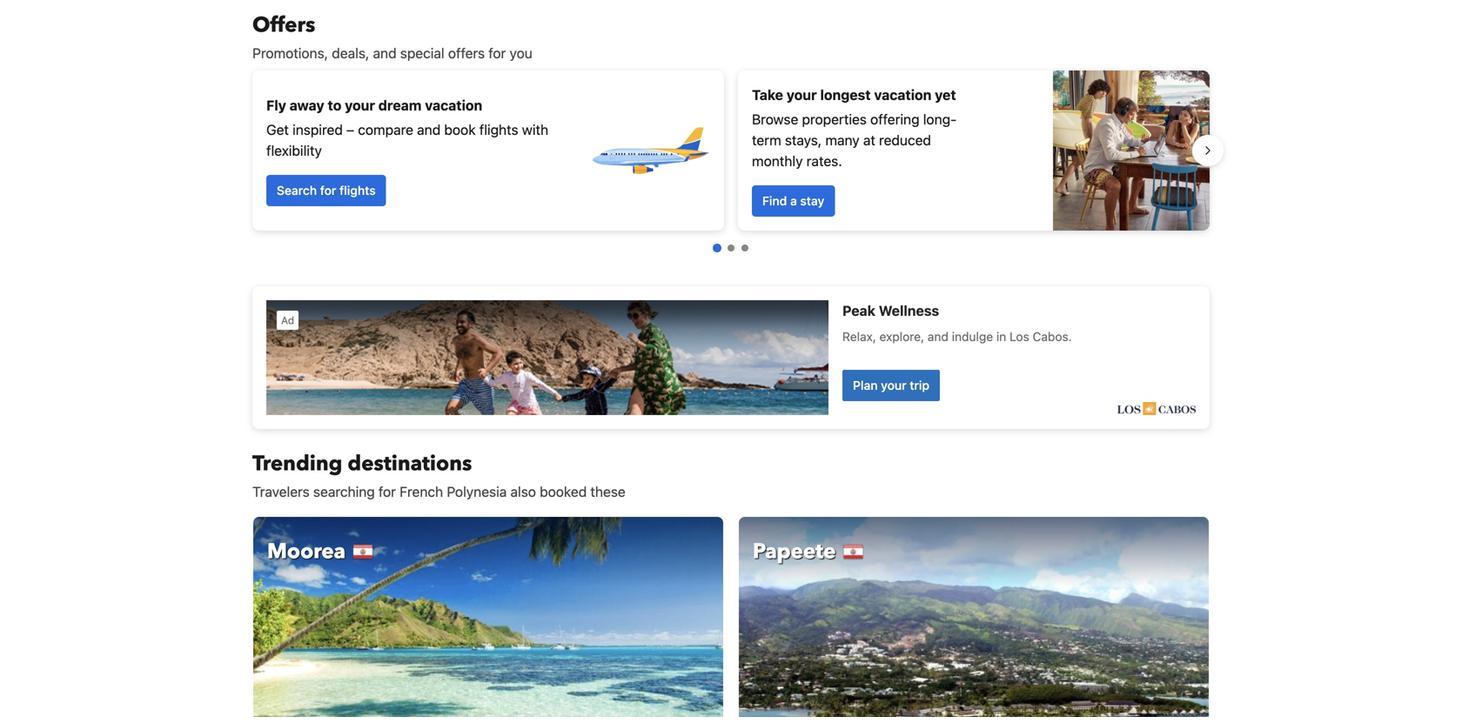 Task type: vqa. For each thing, say whether or not it's contained in the screenshot.
Term
yes



Task type: describe. For each thing, give the bounding box(es) containing it.
travelers
[[253, 484, 310, 500]]

deals,
[[332, 45, 370, 61]]

trending destinations travelers searching for french polynesia also booked these
[[253, 450, 626, 500]]

search for flights link
[[266, 175, 386, 206]]

destinations
[[348, 450, 472, 478]]

booked
[[540, 484, 587, 500]]

–
[[347, 121, 354, 138]]

offers
[[448, 45, 485, 61]]

search for flights
[[277, 183, 376, 198]]

book
[[444, 121, 476, 138]]

to
[[328, 97, 342, 114]]

flights inside fly away to your dream vacation get inspired – compare and book flights with flexibility
[[480, 121, 519, 138]]

at
[[864, 132, 876, 148]]

for inside 'offers promotions, deals, and special offers for you'
[[489, 45, 506, 61]]

search
[[277, 183, 317, 198]]

offers
[[253, 11, 315, 40]]

find
[[763, 194, 788, 208]]

these
[[591, 484, 626, 500]]

main content containing offers
[[239, 11, 1224, 718]]

take
[[752, 87, 784, 103]]

moorea
[[267, 538, 346, 566]]

properties
[[802, 111, 867, 128]]

searching
[[313, 484, 375, 500]]

french
[[400, 484, 443, 500]]

long-
[[924, 111, 957, 128]]

special
[[400, 45, 445, 61]]

monthly
[[752, 153, 803, 169]]

with
[[522, 121, 549, 138]]

take your longest vacation yet browse properties offering long- term stays, many at reduced monthly rates.
[[752, 87, 957, 169]]

stays,
[[785, 132, 822, 148]]

papeete
[[753, 538, 836, 566]]

your inside fly away to your dream vacation get inspired – compare and book flights with flexibility
[[345, 97, 375, 114]]

you
[[510, 45, 533, 61]]

promotions,
[[253, 45, 328, 61]]

region containing take your longest vacation yet
[[239, 64, 1224, 238]]

rates.
[[807, 153, 843, 169]]

get
[[266, 121, 289, 138]]

polynesia
[[447, 484, 507, 500]]

for inside search for flights link
[[320, 183, 336, 198]]

your inside take your longest vacation yet browse properties offering long- term stays, many at reduced monthly rates.
[[787, 87, 817, 103]]

yet
[[935, 87, 957, 103]]



Task type: locate. For each thing, give the bounding box(es) containing it.
browse
[[752, 111, 799, 128]]

1 horizontal spatial and
[[417, 121, 441, 138]]

find a stay link
[[752, 185, 835, 217]]

fly away to your dream vacation get inspired – compare and book flights with flexibility
[[266, 97, 549, 159]]

your right take at the right top of the page
[[787, 87, 817, 103]]

and left book on the left top of the page
[[417, 121, 441, 138]]

2 horizontal spatial for
[[489, 45, 506, 61]]

moorea link
[[253, 516, 724, 718]]

0 vertical spatial flights
[[480, 121, 519, 138]]

fly
[[266, 97, 286, 114]]

vacation up book on the left top of the page
[[425, 97, 483, 114]]

find a stay
[[763, 194, 825, 208]]

offering
[[871, 111, 920, 128]]

advertisement region
[[253, 286, 1210, 429]]

0 horizontal spatial your
[[345, 97, 375, 114]]

inspired
[[293, 121, 343, 138]]

and right deals, at the left
[[373, 45, 397, 61]]

1 horizontal spatial vacation
[[875, 87, 932, 103]]

compare
[[358, 121, 414, 138]]

flexibility
[[266, 142, 322, 159]]

0 horizontal spatial for
[[320, 183, 336, 198]]

progress bar
[[713, 244, 749, 253]]

for left french
[[379, 484, 396, 500]]

1 vertical spatial for
[[320, 183, 336, 198]]

reduced
[[880, 132, 932, 148]]

for inside trending destinations travelers searching for french polynesia also booked these
[[379, 484, 396, 500]]

and inside fly away to your dream vacation get inspired – compare and book flights with flexibility
[[417, 121, 441, 138]]

main content
[[239, 11, 1224, 718]]

away
[[290, 97, 325, 114]]

fly away to your dream vacation image
[[589, 90, 711, 212]]

0 horizontal spatial and
[[373, 45, 397, 61]]

0 horizontal spatial vacation
[[425, 97, 483, 114]]

1 horizontal spatial for
[[379, 484, 396, 500]]

vacation inside take your longest vacation yet browse properties offering long- term stays, many at reduced monthly rates.
[[875, 87, 932, 103]]

flights left with
[[480, 121, 519, 138]]

1 horizontal spatial flights
[[480, 121, 519, 138]]

stay
[[801, 194, 825, 208]]

term
[[752, 132, 782, 148]]

dream
[[379, 97, 422, 114]]

0 vertical spatial and
[[373, 45, 397, 61]]

many
[[826, 132, 860, 148]]

your right to
[[345, 97, 375, 114]]

region
[[239, 64, 1224, 238]]

trending
[[253, 450, 343, 478]]

2 vertical spatial for
[[379, 484, 396, 500]]

a
[[791, 194, 797, 208]]

and inside 'offers promotions, deals, and special offers for you'
[[373, 45, 397, 61]]

papeete link
[[738, 516, 1210, 718]]

vacation up offering
[[875, 87, 932, 103]]

longest
[[821, 87, 871, 103]]

for left you
[[489, 45, 506, 61]]

flights
[[480, 121, 519, 138], [340, 183, 376, 198]]

also
[[511, 484, 536, 500]]

take your longest vacation yet image
[[1054, 71, 1210, 231]]

1 horizontal spatial your
[[787, 87, 817, 103]]

flights right search
[[340, 183, 376, 198]]

offers promotions, deals, and special offers for you
[[253, 11, 533, 61]]

1 vertical spatial and
[[417, 121, 441, 138]]

vacation inside fly away to your dream vacation get inspired – compare and book flights with flexibility
[[425, 97, 483, 114]]

for
[[489, 45, 506, 61], [320, 183, 336, 198], [379, 484, 396, 500]]

0 horizontal spatial flights
[[340, 183, 376, 198]]

0 vertical spatial for
[[489, 45, 506, 61]]

your
[[787, 87, 817, 103], [345, 97, 375, 114]]

1 vertical spatial flights
[[340, 183, 376, 198]]

and
[[373, 45, 397, 61], [417, 121, 441, 138]]

vacation
[[875, 87, 932, 103], [425, 97, 483, 114]]

for right search
[[320, 183, 336, 198]]



